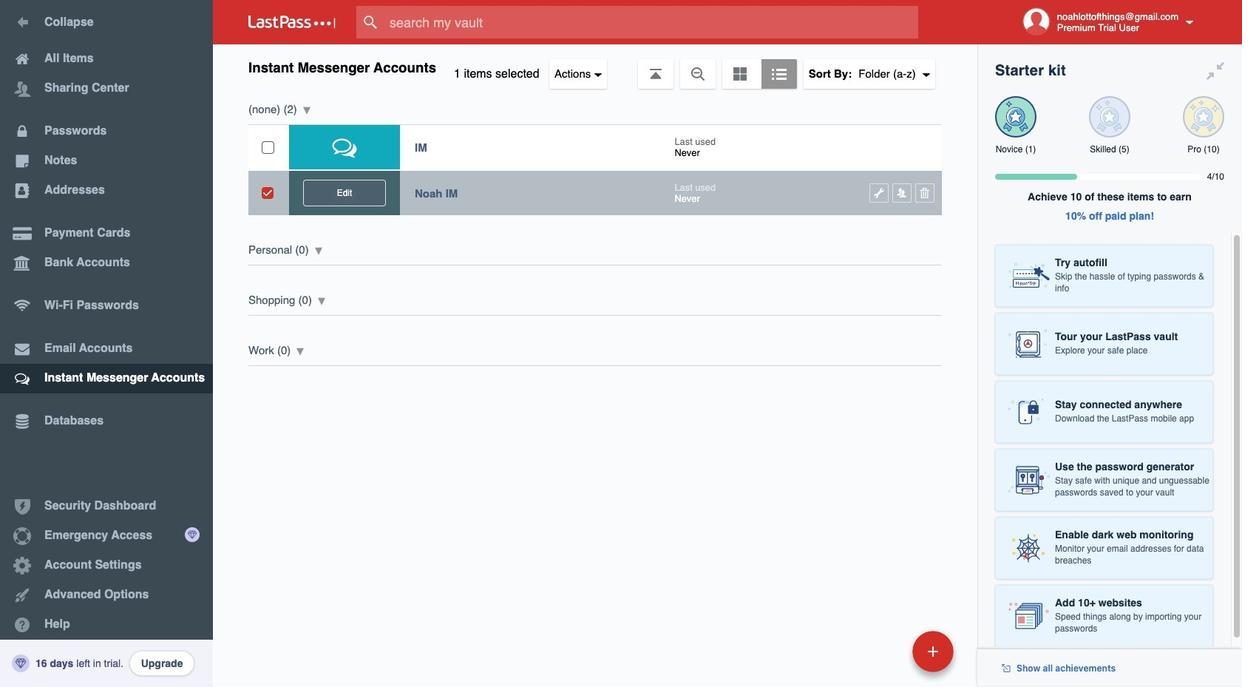 Task type: describe. For each thing, give the bounding box(es) containing it.
search my vault text field
[[357, 6, 948, 38]]

new item navigation
[[811, 627, 963, 687]]

new item element
[[811, 630, 960, 673]]

main navigation navigation
[[0, 0, 213, 687]]



Task type: locate. For each thing, give the bounding box(es) containing it.
lastpass image
[[249, 16, 336, 29]]

Search search field
[[357, 6, 948, 38]]

vault options navigation
[[213, 44, 978, 89]]



Task type: vqa. For each thing, say whether or not it's contained in the screenshot.
Main navigation navigation
yes



